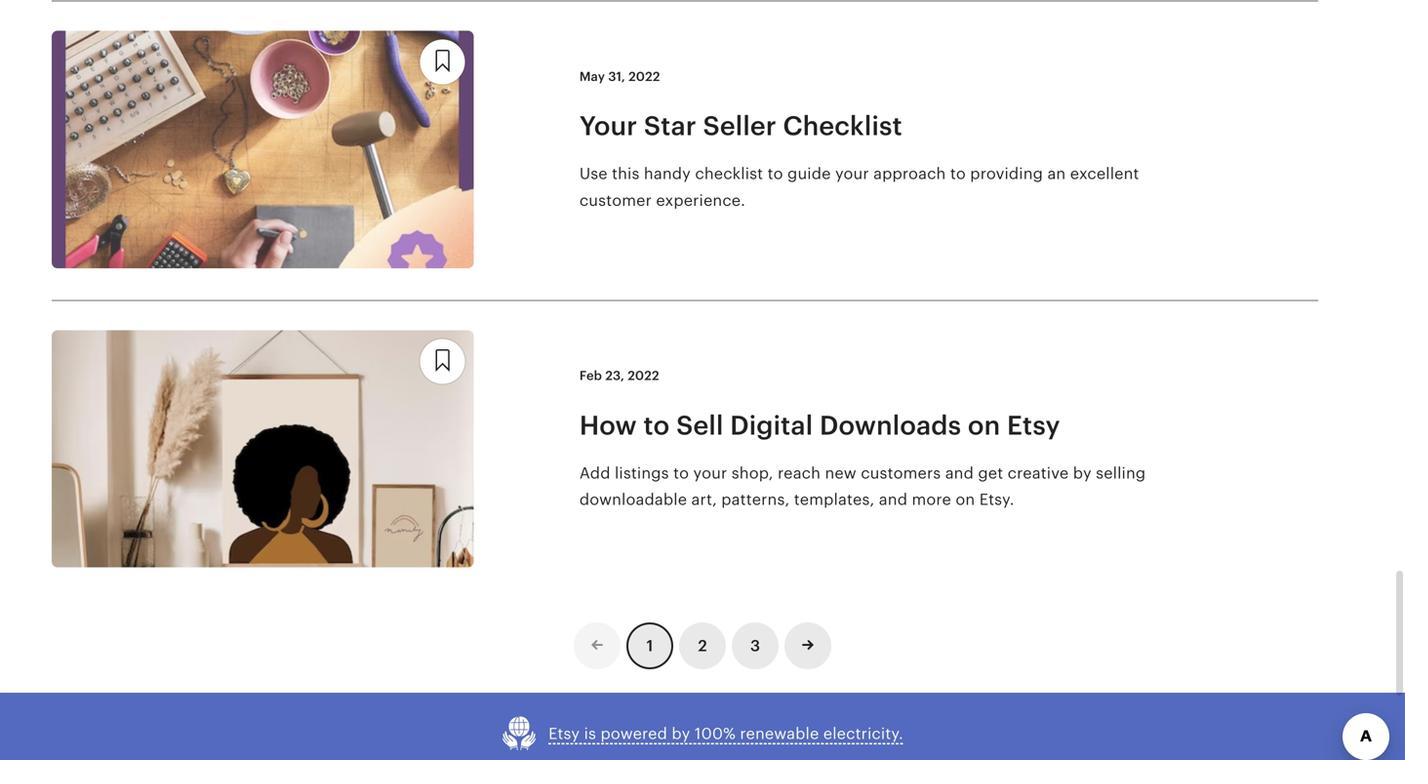 Task type: locate. For each thing, give the bounding box(es) containing it.
your
[[580, 111, 638, 141]]

how
[[580, 410, 637, 441]]

1 vertical spatial by
[[672, 725, 691, 743]]

1 vertical spatial your
[[694, 465, 728, 482]]

your inside the "add listings to your shop, reach new customers and get creative by selling downloadable art, patterns, templates, and more on etsy."
[[694, 465, 728, 482]]

by left selling
[[1073, 465, 1092, 482]]

2022
[[629, 69, 660, 84], [628, 369, 660, 383]]

sell
[[677, 410, 724, 441]]

2 link
[[679, 623, 726, 670]]

this
[[612, 165, 640, 183]]

0 horizontal spatial and
[[879, 491, 908, 509]]

star
[[644, 111, 697, 141]]

0 horizontal spatial by
[[672, 725, 691, 743]]

1
[[647, 638, 653, 655]]

digital
[[730, 410, 813, 441]]

1 vertical spatial 2022
[[628, 369, 660, 383]]

1 vertical spatial on
[[956, 491, 976, 509]]

add
[[580, 465, 611, 482]]

to left the guide
[[768, 165, 784, 183]]

2
[[698, 638, 707, 655]]

on left 'etsy.'
[[956, 491, 976, 509]]

to
[[768, 165, 784, 183], [951, 165, 966, 183], [644, 410, 670, 441], [674, 465, 689, 482]]

selling
[[1096, 465, 1146, 482]]

0 vertical spatial 2022
[[629, 69, 660, 84]]

powered
[[601, 725, 668, 743]]

1 horizontal spatial your
[[836, 165, 870, 183]]

2022 right 31,
[[629, 69, 660, 84]]

on
[[968, 410, 1001, 441], [956, 491, 976, 509]]

2022 right 23,
[[628, 369, 660, 383]]

approach
[[874, 165, 946, 183]]

art,
[[692, 491, 717, 509]]

by left 100%
[[672, 725, 691, 743]]

0 vertical spatial by
[[1073, 465, 1092, 482]]

and down customers
[[879, 491, 908, 509]]

1 horizontal spatial by
[[1073, 465, 1092, 482]]

0 vertical spatial etsy
[[1007, 410, 1061, 441]]

etsy left is
[[549, 725, 580, 743]]

and
[[946, 465, 974, 482], [879, 491, 908, 509]]

1 horizontal spatial etsy
[[1007, 410, 1061, 441]]

patterns,
[[722, 491, 790, 509]]

feb 23, 2022
[[580, 369, 660, 383]]

23,
[[606, 369, 625, 383]]

0 horizontal spatial your
[[694, 465, 728, 482]]

etsy.
[[980, 491, 1015, 509]]

your inside the use this handy checklist to guide your approach to providing an excellent customer experience.
[[836, 165, 870, 183]]

1 horizontal spatial and
[[946, 465, 974, 482]]

guide
[[788, 165, 831, 183]]

checklist
[[783, 111, 903, 141]]

on up get
[[968, 410, 1001, 441]]

to right listings
[[674, 465, 689, 482]]

renewable
[[740, 725, 819, 743]]

0 horizontal spatial etsy
[[549, 725, 580, 743]]

1 vertical spatial etsy
[[549, 725, 580, 743]]

your right the guide
[[836, 165, 870, 183]]

3
[[751, 638, 760, 655]]

by
[[1073, 465, 1092, 482], [672, 725, 691, 743]]

your
[[836, 165, 870, 183], [694, 465, 728, 482]]

etsy
[[1007, 410, 1061, 441], [549, 725, 580, 743]]

customers
[[861, 465, 941, 482]]

and left get
[[946, 465, 974, 482]]

use this handy checklist to guide your approach to providing an excellent customer experience.
[[580, 165, 1140, 209]]

your up art,
[[694, 465, 728, 482]]

may 31, 2022
[[580, 69, 660, 84]]

0 vertical spatial your
[[836, 165, 870, 183]]

etsy up creative
[[1007, 410, 1061, 441]]



Task type: vqa. For each thing, say whether or not it's contained in the screenshot.
bottommost on
yes



Task type: describe. For each thing, give the bounding box(es) containing it.
etsy is powered by 100% renewable electricity. button
[[502, 717, 904, 752]]

1 vertical spatial and
[[879, 491, 908, 509]]

seller
[[703, 111, 777, 141]]

excellent
[[1071, 165, 1140, 183]]

reach
[[778, 465, 821, 482]]

listings
[[615, 465, 669, 482]]

use
[[580, 165, 608, 183]]

to left sell
[[644, 410, 670, 441]]

experience.
[[656, 192, 746, 209]]

2022 for to
[[628, 369, 660, 383]]

100%
[[695, 725, 736, 743]]

by inside button
[[672, 725, 691, 743]]

0 vertical spatial on
[[968, 410, 1001, 441]]

etsy is powered by 100% renewable electricity.
[[549, 725, 904, 743]]

templates,
[[794, 491, 875, 509]]

on inside the "add listings to your shop, reach new customers and get creative by selling downloadable art, patterns, templates, and more on etsy."
[[956, 491, 976, 509]]

your star seller checklist link
[[580, 109, 1204, 143]]

how to sell digital downloads on etsy image
[[52, 330, 474, 568]]

by inside the "add listings to your shop, reach new customers and get creative by selling downloadable art, patterns, templates, and more on etsy."
[[1073, 465, 1092, 482]]

an
[[1048, 165, 1066, 183]]

downloadable
[[580, 491, 687, 509]]

feb
[[580, 369, 602, 383]]

new
[[825, 465, 857, 482]]

to inside the "add listings to your shop, reach new customers and get creative by selling downloadable art, patterns, templates, and more on etsy."
[[674, 465, 689, 482]]

1 link
[[627, 623, 674, 670]]

more
[[912, 491, 952, 509]]

to right approach
[[951, 165, 966, 183]]

may
[[580, 69, 605, 84]]

electricity.
[[824, 725, 904, 743]]

shop,
[[732, 465, 774, 482]]

your star seller checklist image
[[52, 31, 474, 268]]

is
[[584, 725, 597, 743]]

get
[[978, 465, 1004, 482]]

checklist
[[695, 165, 764, 183]]

your star seller checklist
[[580, 111, 903, 141]]

etsy inside button
[[549, 725, 580, 743]]

3 link
[[732, 623, 779, 670]]

2022 for star
[[629, 69, 660, 84]]

add listings to your shop, reach new customers and get creative by selling downloadable art, patterns, templates, and more on etsy.
[[580, 465, 1146, 509]]

31,
[[608, 69, 626, 84]]

providing
[[971, 165, 1044, 183]]

how to sell digital downloads on etsy link
[[580, 408, 1204, 443]]

creative
[[1008, 465, 1069, 482]]

customer
[[580, 192, 652, 209]]

0 vertical spatial and
[[946, 465, 974, 482]]

downloads
[[820, 410, 962, 441]]

how to sell digital downloads on etsy
[[580, 410, 1061, 441]]

handy
[[644, 165, 691, 183]]



